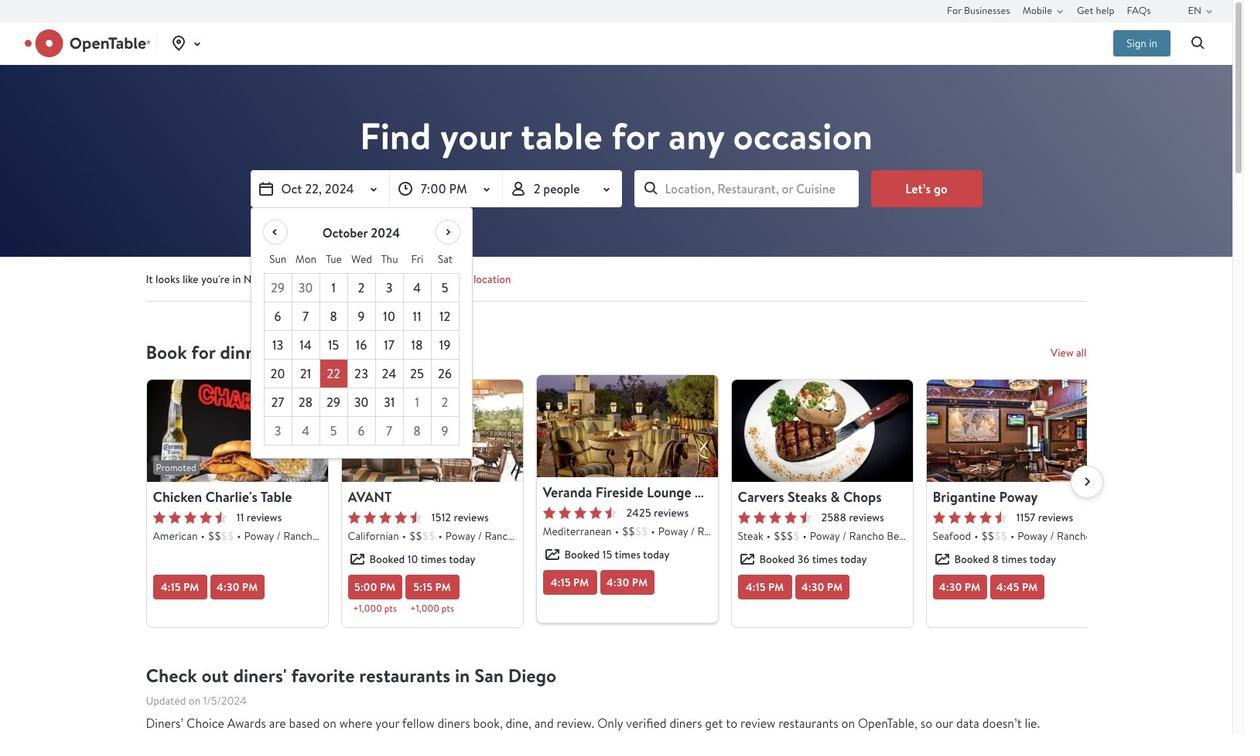 Task type: vqa. For each thing, say whether or not it's contained in the screenshot.
the middle on
yes



Task type: describe. For each thing, give the bounding box(es) containing it.
reviews for avant
[[454, 511, 489, 525]]

13
[[272, 337, 284, 354]]

+1,000 for 5:15
[[411, 603, 440, 616]]

31 button
[[376, 389, 404, 417]]

2 for leftmost 2 button
[[358, 279, 365, 297]]

27
[[271, 394, 285, 411]]

6 for the topmost 6 button
[[274, 308, 282, 325]]

reviews for carvers steaks & chops
[[850, 511, 885, 525]]

lounge
[[647, 483, 692, 502]]

$
[[794, 530, 800, 544]]

10 inside button
[[383, 308, 396, 325]]

0 horizontal spatial for
[[192, 340, 216, 365]]

$$$ $
[[774, 530, 800, 544]]

based
[[289, 716, 320, 732]]

let's
[[906, 180, 931, 197]]

1 horizontal spatial 10
[[408, 553, 418, 567]]

fri
[[412, 252, 424, 266]]

oct
[[281, 180, 302, 197]]

14 button
[[292, 331, 320, 360]]

4:30 pm link down booked 36 times today
[[796, 575, 850, 600]]

check out diners' favorite restaurants in san diego updated on 1/5/2024 diners' choice awards are based on where your fellow diners book, dine, and review. only verified diners get to review restaurants on opentable, so our data doesn't lie.
[[146, 664, 1041, 732]]

in inside button
[[1150, 36, 1158, 50]]

times for veranda fireside lounge & restaurant
[[615, 548, 641, 562]]

find your table for any occasion
[[360, 111, 873, 162]]

your inside check out diners' favorite restaurants in san diego updated on 1/5/2024 diners' choice awards are based on where your fellow diners book, dine, and review. only verified diners get to review restaurants on opentable, so our data doesn't lie.
[[376, 716, 400, 732]]

bernardo for avant
[[523, 530, 566, 544]]

0 horizontal spatial 4:15 pm
[[161, 580, 199, 595]]

bernardo for veranda fireside lounge & restaurant
[[736, 525, 779, 539]]

20 button
[[264, 360, 292, 389]]

1 vertical spatial 3 button
[[264, 417, 292, 446]]

oct 22, 2024 button
[[250, 170, 389, 207]]

october
[[323, 225, 368, 242]]

verified
[[627, 716, 667, 732]]

tue
[[326, 252, 342, 266]]

sign
[[1127, 36, 1147, 50]]

mobile button
[[1023, 0, 1070, 22]]

sign in
[[1127, 36, 1158, 50]]

reviews for chicken charlie's table
[[247, 511, 282, 525]]

not
[[328, 273, 346, 286]]

october 2024
[[323, 225, 401, 242]]

so
[[921, 716, 933, 732]]

4:45 pm
[[997, 580, 1038, 595]]

data
[[957, 716, 980, 732]]

poway for chicken charlie's table
[[244, 530, 274, 544]]

a photo of avant restaurant image
[[342, 380, 523, 482]]

check
[[146, 664, 197, 689]]

book,
[[473, 716, 503, 732]]

pts for 5:00 pm
[[385, 603, 397, 616]]

2 people
[[534, 180, 580, 197]]

sun
[[270, 252, 287, 266]]

1 horizontal spatial 9
[[442, 423, 449, 440]]

4:30 for 4:30 pm link under 11 reviews
[[217, 580, 240, 595]]

1 horizontal spatial restaurants
[[779, 716, 839, 732]]

dine,
[[506, 716, 532, 732]]

view all link
[[1051, 345, 1087, 361]]

5 for right 5 button
[[442, 279, 449, 297]]

rancho for avant
[[485, 530, 520, 544]]

1 vertical spatial 4
[[302, 423, 310, 440]]

like
[[183, 273, 199, 286]]

0 vertical spatial 3
[[386, 279, 393, 297]]

0 horizontal spatial 9
[[358, 308, 365, 325]]

16 button
[[348, 331, 376, 360]]

6 for 6 button to the bottom
[[358, 423, 365, 440]]

11 for 11
[[413, 308, 422, 325]]

booked 36 times today
[[760, 553, 867, 567]]

table
[[521, 111, 603, 162]]

looks
[[156, 273, 180, 286]]

2425 reviews
[[627, 506, 689, 520]]

4:30 pm link down 11 reviews
[[210, 575, 264, 600]]

get for get current location
[[416, 273, 434, 286]]

tuesday element
[[320, 245, 348, 274]]

current
[[436, 273, 471, 286]]

0 vertical spatial 6 button
[[264, 303, 292, 331]]

4:30 pm for 4:30 pm link under 11 reviews
[[217, 580, 258, 595]]

5:15 pm link
[[405, 575, 460, 600]]

0 vertical spatial your
[[441, 111, 512, 162]]

bernardo for carvers steaks & chops
[[888, 530, 931, 544]]

today for veranda fireside lounge & restaurant
[[643, 548, 670, 562]]

a photo of veranda fireside lounge & restaurant restaurant image
[[532, 373, 723, 480]]

Please input a Location, Restaurant or Cuisine field
[[634, 170, 859, 207]]

0 horizontal spatial 29
[[271, 279, 285, 297]]

0 horizontal spatial 1 button
[[320, 274, 348, 303]]

2 diners from the left
[[670, 716, 703, 732]]

only
[[598, 716, 624, 732]]

get
[[706, 716, 724, 732]]

san for diego
[[475, 664, 504, 689]]

times for avant
[[421, 553, 447, 567]]

0 horizontal spatial 3
[[274, 423, 281, 440]]

pm inside the 5:00 pm +1,000 pts
[[380, 580, 396, 595]]

31
[[384, 394, 395, 411]]

booked for brigantine poway
[[955, 553, 990, 567]]

0 vertical spatial 8
[[330, 308, 337, 325]]

it
[[146, 273, 153, 286]]

1512 reviews
[[432, 511, 489, 525]]

view
[[1051, 346, 1074, 360]]

4:30 pm for 4:30 pm link to the left of 4:45
[[940, 580, 981, 595]]

1 horizontal spatial 7
[[386, 423, 393, 440]]

for
[[948, 4, 962, 17]]

12
[[440, 308, 451, 325]]

0 vertical spatial 8 button
[[320, 303, 348, 331]]

booked for veranda fireside lounge & restaurant
[[565, 548, 600, 562]]

4:15 pm link for carvers
[[738, 575, 792, 600]]

updated
[[146, 694, 186, 708]]

any
[[669, 111, 725, 162]]

0 horizontal spatial 4:15
[[161, 580, 181, 595]]

5:15 pm +1,000 pts
[[411, 580, 454, 616]]

diego
[[509, 664, 557, 689]]

1 vertical spatial 2 button
[[432, 389, 460, 417]]

times for carvers steaks & chops
[[813, 553, 838, 567]]

0 horizontal spatial &
[[695, 483, 705, 502]]

22,
[[305, 180, 322, 197]]

19 button
[[432, 331, 460, 360]]

0 vertical spatial 29 button
[[264, 274, 292, 303]]

mediterranean
[[543, 525, 612, 539]]

1 horizontal spatial 9 button
[[432, 417, 460, 446]]

13 button
[[264, 331, 292, 360]]

1512
[[432, 511, 451, 525]]

rancho for brigantine poway
[[1058, 530, 1093, 544]]

1 horizontal spatial on
[[323, 716, 337, 732]]

sat
[[438, 252, 453, 266]]

a photo of carvers steaks & chops restaurant image
[[732, 380, 913, 482]]

times for brigantine poway
[[1002, 553, 1028, 567]]

0 vertical spatial 30
[[298, 279, 313, 297]]

table
[[261, 488, 292, 507]]

0 horizontal spatial restaurants
[[359, 664, 451, 689]]

reviews for brigantine poway
[[1039, 511, 1074, 525]]

reviews for veranda fireside lounge & restaurant
[[654, 506, 689, 520]]

where
[[340, 716, 373, 732]]

1 horizontal spatial 29 button
[[320, 389, 348, 417]]

0 vertical spatial 9 button
[[348, 303, 376, 331]]

18 button
[[404, 331, 432, 360]]

0 vertical spatial 7 button
[[292, 303, 320, 331]]

opentable logo image
[[25, 29, 150, 57]]

and
[[535, 716, 554, 732]]

7:00
[[421, 180, 447, 197]]

0 horizontal spatial 4 button
[[292, 417, 320, 446]]

book for dinner tonight
[[146, 340, 337, 365]]

doesn't
[[983, 716, 1023, 732]]

get current location
[[416, 273, 512, 286]]

charlie's
[[206, 488, 258, 507]]

23
[[355, 365, 368, 382]]

4:15 pm link for veranda
[[543, 571, 597, 595]]

$$ $$ for brigantine poway
[[982, 530, 1008, 544]]

2024 inside dropdown button
[[325, 180, 354, 197]]

promoted
[[156, 462, 196, 474]]

0 horizontal spatial 4:15 pm link
[[153, 575, 207, 600]]

0 horizontal spatial on
[[189, 694, 201, 708]]

1 horizontal spatial 2024
[[371, 225, 401, 242]]

a photo of brigantine poway restaurant image
[[927, 380, 1108, 482]]

1 for left 1 button
[[331, 279, 336, 297]]

1 horizontal spatial for
[[612, 111, 660, 162]]

0 horizontal spatial 5 button
[[320, 417, 348, 446]]

24
[[382, 365, 397, 382]]

0 vertical spatial 30 button
[[292, 274, 320, 303]]

en button
[[1189, 0, 1219, 22]]

book
[[146, 340, 187, 365]]

booked 15 times today
[[565, 548, 670, 562]]

october 2024 grid
[[264, 245, 460, 446]]

1 vertical spatial 8
[[414, 423, 421, 440]]

22 button
[[320, 360, 348, 389]]

4:30 for 4:30 pm link below booked 36 times today
[[802, 580, 825, 595]]

find
[[360, 111, 432, 162]]

steaks
[[788, 488, 828, 507]]

1 vertical spatial 8 button
[[404, 417, 432, 446]]

get for get help
[[1078, 4, 1094, 17]]

2 vertical spatial 8
[[993, 553, 1000, 567]]

2 for 2 people
[[534, 180, 541, 197]]

4.5 stars image for chicken
[[153, 512, 227, 524]]



Task type: locate. For each thing, give the bounding box(es) containing it.
rancho for chicken charlie's table
[[284, 530, 319, 544]]

/ for avant
[[478, 530, 482, 544]]

11
[[413, 308, 422, 325], [237, 511, 244, 525]]

11 down the charlie's
[[237, 511, 244, 525]]

for left any
[[612, 111, 660, 162]]

2 horizontal spatial 8
[[993, 553, 1000, 567]]

9
[[358, 308, 365, 325], [442, 423, 449, 440]]

11 button
[[404, 303, 432, 331]]

today down 2425 reviews at the bottom of the page
[[643, 548, 670, 562]]

None field
[[634, 170, 859, 207]]

26
[[438, 365, 452, 382]]

4:30 pm down 11 reviews
[[217, 580, 258, 595]]

7 button up 14
[[292, 303, 320, 331]]

bernardo for brigantine poway
[[1095, 530, 1139, 544]]

poway / rancho bernardo for avant
[[446, 530, 566, 544]]

$$ $$ for chicken charlie's table
[[208, 530, 234, 544]]

poway for carvers steaks & chops
[[810, 530, 840, 544]]

review.
[[557, 716, 595, 732]]

on up 'choice'
[[189, 694, 201, 708]]

0 horizontal spatial get
[[416, 273, 434, 286]]

1 horizontal spatial 5 button
[[432, 274, 460, 303]]

poway / rancho bernardo down 1157 reviews
[[1018, 530, 1139, 544]]

1 horizontal spatial 2
[[442, 394, 449, 411]]

in left north
[[233, 273, 241, 286]]

san left 'diego'
[[475, 664, 504, 689]]

0 vertical spatial 7
[[303, 308, 309, 325]]

poway / rancho bernardo for chicken charlie's table
[[244, 530, 365, 544]]

30 button
[[292, 274, 320, 303], [348, 389, 376, 417]]

2 horizontal spatial 4:15
[[746, 580, 766, 595]]

4:30 down booked 36 times today
[[802, 580, 825, 595]]

san for diego.
[[275, 273, 292, 286]]

11 right the 10 button at left top
[[413, 308, 422, 325]]

3
[[386, 279, 393, 297], [274, 423, 281, 440]]

for businesses button
[[948, 0, 1011, 22]]

opentable,
[[859, 716, 918, 732]]

7 button down 31
[[376, 417, 404, 446]]

2 vertical spatial 2
[[442, 394, 449, 411]]

booked down mediterranean
[[565, 548, 600, 562]]

rancho for carvers steaks & chops
[[850, 530, 885, 544]]

4.6 stars image for carvers
[[738, 512, 813, 524]]

4:30 down 11 reviews
[[217, 580, 240, 595]]

rancho down the 2588 reviews
[[850, 530, 885, 544]]

29 right 28 button
[[327, 394, 341, 411]]

you're
[[201, 273, 230, 286]]

1 horizontal spatial 30
[[354, 394, 369, 411]]

15 down mediterranean
[[603, 548, 613, 562]]

28
[[299, 394, 313, 411]]

4:30 for 4:30 pm link below booked 15 times today at the bottom of the page
[[607, 575, 630, 591]]

1 vertical spatial 10
[[408, 553, 418, 567]]

poway down 11 reviews
[[244, 530, 274, 544]]

11 reviews
[[237, 511, 282, 525]]

36
[[798, 553, 810, 567]]

1/5/2024
[[203, 694, 247, 708]]

6 down the 23 button at the left of page
[[358, 423, 365, 440]]

1 horizontal spatial +1,000
[[411, 603, 440, 616]]

$$ $$ down chicken charlie's table
[[208, 530, 234, 544]]

0 vertical spatial 2
[[534, 180, 541, 197]]

7 up 14
[[303, 308, 309, 325]]

4:15 down the steak
[[746, 580, 766, 595]]

23 button
[[348, 360, 376, 389]]

0 horizontal spatial 5
[[330, 423, 337, 440]]

11 for 11 reviews
[[237, 511, 244, 525]]

1 vertical spatial 29 button
[[320, 389, 348, 417]]

5 down the "saturday" element
[[442, 279, 449, 297]]

2024 up 'thu'
[[371, 225, 401, 242]]

6 up the 13
[[274, 308, 282, 325]]

1 horizontal spatial 1
[[415, 394, 420, 411]]

$$ $$ up booked 10 times today
[[410, 530, 436, 544]]

today down the 2588 reviews
[[841, 553, 867, 567]]

view all
[[1051, 346, 1087, 360]]

1 vertical spatial 7
[[386, 423, 393, 440]]

0 horizontal spatial 2
[[358, 279, 365, 297]]

get inside button
[[1078, 4, 1094, 17]]

1 vertical spatial 4 button
[[292, 417, 320, 446]]

chicken
[[153, 488, 202, 507]]

2 horizontal spatial 4:15 pm
[[746, 580, 785, 595]]

pm
[[449, 180, 467, 197], [574, 575, 589, 591], [632, 575, 648, 591], [184, 580, 199, 595], [242, 580, 258, 595], [380, 580, 396, 595], [436, 580, 451, 595], [769, 580, 785, 595], [828, 580, 843, 595], [965, 580, 981, 595], [1023, 580, 1038, 595]]

0 vertical spatial san
[[275, 273, 292, 286]]

0 vertical spatial 2 button
[[348, 274, 376, 303]]

30 button left 31
[[348, 389, 376, 417]]

restaurants
[[359, 664, 451, 689], [779, 716, 839, 732]]

2 4.6 stars image from the left
[[933, 512, 1008, 524]]

reviews right the 1512 at left
[[454, 511, 489, 525]]

brigantine
[[933, 488, 997, 507]]

$$
[[622, 525, 635, 539], [635, 525, 648, 539], [208, 530, 221, 544], [221, 530, 234, 544], [410, 530, 423, 544], [423, 530, 436, 544], [982, 530, 995, 544], [995, 530, 1008, 544]]

saturday element
[[432, 245, 460, 274]]

/ down the 2588 reviews
[[843, 530, 847, 544]]

22
[[327, 365, 341, 382]]

2 horizontal spatial on
[[842, 716, 856, 732]]

4:30 pm down booked 15 times today at the bottom of the page
[[607, 575, 648, 591]]

1 horizontal spatial 6 button
[[348, 417, 376, 446]]

0 horizontal spatial 9 button
[[348, 303, 376, 331]]

1 diners from the left
[[438, 716, 470, 732]]

5:00
[[354, 580, 378, 595]]

1 horizontal spatial 11
[[413, 308, 422, 325]]

1 vertical spatial in
[[233, 273, 241, 286]]

mobile
[[1023, 4, 1053, 17]]

0 vertical spatial 1 button
[[320, 274, 348, 303]]

4.5 stars image
[[543, 507, 617, 520], [153, 512, 227, 524]]

get down the fri
[[416, 273, 434, 286]]

0 horizontal spatial 30 button
[[292, 274, 320, 303]]

monday element
[[292, 245, 320, 274]]

30 down monday element
[[298, 279, 313, 297]]

favorite
[[291, 664, 355, 689]]

4:30 pm down booked 36 times today
[[802, 580, 843, 595]]

25
[[410, 365, 424, 382]]

0 horizontal spatial 7
[[303, 308, 309, 325]]

& right lounge
[[695, 483, 705, 502]]

brigantine poway
[[933, 488, 1039, 507]]

poway down 2425 reviews at the bottom of the page
[[659, 525, 689, 539]]

4:30 for 4:30 pm link to the left of 4:45
[[940, 580, 963, 595]]

2425
[[627, 506, 652, 520]]

1 horizontal spatial your
[[441, 111, 512, 162]]

4:30 pm for 4:30 pm link below booked 15 times today at the bottom of the page
[[607, 575, 648, 591]]

0 vertical spatial 9
[[358, 308, 365, 325]]

booked for avant
[[370, 553, 405, 567]]

poway for avant
[[446, 530, 476, 544]]

get inside 'button'
[[416, 273, 434, 286]]

rancho down table at the bottom of page
[[284, 530, 319, 544]]

8 up 4:45
[[993, 553, 1000, 567]]

2588 reviews
[[822, 511, 885, 525]]

1 vertical spatial 6 button
[[348, 417, 376, 446]]

4:30 down booked 15 times today at the bottom of the page
[[607, 575, 630, 591]]

4.5 stars image for veranda
[[543, 507, 617, 520]]

1 vertical spatial 29
[[327, 394, 341, 411]]

/ for brigantine poway
[[1051, 530, 1055, 544]]

17
[[384, 337, 395, 354]]

booked for carvers steaks & chops
[[760, 553, 795, 567]]

it looks like you're in north san diego. not correct?
[[146, 273, 388, 286]]

avant
[[348, 488, 392, 507]]

1 horizontal spatial 7 button
[[376, 417, 404, 446]]

2 right "not"
[[358, 279, 365, 297]]

poway / rancho bernardo for veranda fireside lounge & restaurant
[[659, 525, 779, 539]]

27 button
[[264, 389, 292, 417]]

0 horizontal spatial diners
[[438, 716, 470, 732]]

faqs
[[1128, 4, 1152, 17]]

1 vertical spatial for
[[192, 340, 216, 365]]

diego.
[[294, 273, 325, 286]]

pts inside the 5:00 pm +1,000 pts
[[385, 603, 397, 616]]

1 vertical spatial 5
[[330, 423, 337, 440]]

1 horizontal spatial 4:15 pm link
[[543, 571, 597, 595]]

/ for veranda fireside lounge & restaurant
[[691, 525, 695, 539]]

2 +1,000 from the left
[[411, 603, 440, 616]]

out
[[202, 664, 229, 689]]

0 vertical spatial 2024
[[325, 180, 354, 197]]

californian
[[348, 530, 399, 544]]

4.5 stars image up mediterranean
[[543, 507, 617, 520]]

$$ $$ up the "booked 8 times today"
[[982, 530, 1008, 544]]

1 horizontal spatial diners
[[670, 716, 703, 732]]

chicken charlie's table
[[153, 488, 292, 507]]

$$ $$
[[622, 525, 648, 539], [208, 530, 234, 544], [410, 530, 436, 544], [982, 530, 1008, 544]]

pts
[[385, 603, 397, 616], [442, 603, 454, 616]]

1 horizontal spatial 30 button
[[348, 389, 376, 417]]

20
[[271, 365, 285, 382]]

9 left the 10 button at left top
[[358, 308, 365, 325]]

a photo of chicken charlie's table restaurant image
[[147, 380, 328, 482]]

in inside check out diners' favorite restaurants in san diego updated on 1/5/2024 diners' choice awards are based on where your fellow diners book, dine, and review. only verified diners get to review restaurants on opentable, so our data doesn't lie.
[[455, 664, 470, 689]]

pts down 5:15 pm link at the left bottom of the page
[[442, 603, 454, 616]]

0 vertical spatial in
[[1150, 36, 1158, 50]]

pts for 5:15 pm
[[442, 603, 454, 616]]

4.6 stars image
[[738, 512, 813, 524], [933, 512, 1008, 524]]

15 inside button
[[328, 337, 339, 354]]

4:15 pm link down american
[[153, 575, 207, 600]]

4 down 28 button
[[302, 423, 310, 440]]

4.6 stars image up $$$
[[738, 512, 813, 524]]

4:15 down american
[[161, 580, 181, 595]]

4:30 pm for 4:30 pm link below booked 36 times today
[[802, 580, 843, 595]]

24 button
[[376, 360, 404, 389]]

all
[[1077, 346, 1087, 360]]

1 4.6 stars image from the left
[[738, 512, 813, 524]]

3 down thursday element
[[386, 279, 393, 297]]

1 vertical spatial 15
[[603, 548, 613, 562]]

4:15
[[551, 575, 571, 591], [161, 580, 181, 595], [746, 580, 766, 595]]

15 button
[[320, 331, 348, 360]]

1 vertical spatial san
[[475, 664, 504, 689]]

rancho down 1512 reviews
[[485, 530, 520, 544]]

4:30
[[607, 575, 630, 591], [217, 580, 240, 595], [802, 580, 825, 595], [940, 580, 963, 595]]

0 horizontal spatial pts
[[385, 603, 397, 616]]

chops
[[844, 488, 882, 507]]

4:30 pm left 4:45
[[940, 580, 981, 595]]

0 vertical spatial 15
[[328, 337, 339, 354]]

get left help
[[1078, 4, 1094, 17]]

+1,000 inside the 5:00 pm +1,000 pts
[[353, 603, 382, 616]]

+1,000 for 5:00
[[353, 603, 382, 616]]

5 button down 22 button
[[320, 417, 348, 446]]

10 left 11 button
[[383, 308, 396, 325]]

4:15 pm down mediterranean
[[551, 575, 589, 591]]

1 right 31 button
[[415, 394, 420, 411]]

4:15 for carvers
[[746, 580, 766, 595]]

get
[[1078, 4, 1094, 17], [416, 273, 434, 286]]

pts inside 5:15 pm +1,000 pts
[[442, 603, 454, 616]]

$$ $$ for veranda fireside lounge & restaurant
[[622, 525, 648, 539]]

for businesses
[[948, 4, 1011, 17]]

1 vertical spatial 5 button
[[320, 417, 348, 446]]

0 vertical spatial 6
[[274, 308, 282, 325]]

29 down sunday element
[[271, 279, 285, 297]]

poway / rancho bernardo down the 2588 reviews
[[810, 530, 931, 544]]

0 horizontal spatial 8
[[330, 308, 337, 325]]

times down the 2425
[[615, 548, 641, 562]]

0 horizontal spatial +1,000
[[353, 603, 382, 616]]

1 right diego.
[[331, 279, 336, 297]]

dinner
[[220, 340, 272, 365]]

reviews down chops
[[850, 511, 885, 525]]

2 for bottom 2 button
[[442, 394, 449, 411]]

bernardo for chicken charlie's table
[[321, 530, 365, 544]]

1 horizontal spatial 2 button
[[432, 389, 460, 417]]

rancho down 1157 reviews
[[1058, 530, 1093, 544]]

1 horizontal spatial 1 button
[[404, 389, 432, 417]]

steak
[[738, 530, 764, 544]]

4:15 pm for carvers
[[746, 580, 785, 595]]

+1,000 down 5:15
[[411, 603, 440, 616]]

4:15 pm for veranda
[[551, 575, 589, 591]]

2 horizontal spatial 2
[[534, 180, 541, 197]]

/ for chicken charlie's table
[[277, 530, 281, 544]]

1 horizontal spatial pts
[[442, 603, 454, 616]]

poway down '1157'
[[1018, 530, 1048, 544]]

4:30 pm link down booked 15 times today at the bottom of the page
[[600, 571, 655, 595]]

5:00 pm +1,000 pts
[[353, 580, 397, 616]]

reviews down table at the bottom of page
[[247, 511, 282, 525]]

0 vertical spatial for
[[612, 111, 660, 162]]

thu
[[381, 252, 398, 266]]

1 vertical spatial get
[[416, 273, 434, 286]]

times right 36
[[813, 553, 838, 567]]

0 horizontal spatial 30
[[298, 279, 313, 297]]

4.6 stars image down brigantine
[[933, 512, 1008, 524]]

thursday element
[[376, 245, 404, 274]]

29 button down sunday element
[[264, 274, 292, 303]]

sign in button
[[1114, 30, 1171, 57]]

5 for the leftmost 5 button
[[330, 423, 337, 440]]

$$ $$ down the 2425
[[622, 525, 648, 539]]

1 pts from the left
[[385, 603, 397, 616]]

1 horizontal spatial 4:15 pm
[[551, 575, 589, 591]]

1 vertical spatial 2024
[[371, 225, 401, 242]]

0 horizontal spatial 1
[[331, 279, 336, 297]]

0 horizontal spatial 8 button
[[320, 303, 348, 331]]

1 horizontal spatial 29
[[327, 394, 341, 411]]

/ for carvers steaks & chops
[[843, 530, 847, 544]]

san down sun
[[275, 273, 292, 286]]

0 vertical spatial 3 button
[[376, 274, 404, 303]]

fellow
[[402, 716, 435, 732]]

/ down 1157 reviews
[[1051, 530, 1055, 544]]

$$ $$ for avant
[[410, 530, 436, 544]]

2 down 26 button
[[442, 394, 449, 411]]

1 horizontal spatial &
[[831, 488, 841, 507]]

veranda
[[543, 483, 593, 502]]

today for avant
[[449, 553, 476, 567]]

/ down 1512 reviews
[[478, 530, 482, 544]]

2024
[[325, 180, 354, 197], [371, 225, 401, 242]]

fireside
[[596, 483, 644, 502]]

mon
[[296, 252, 317, 266]]

sunday element
[[264, 245, 292, 274]]

today for carvers steaks & chops
[[841, 553, 867, 567]]

6 button down the 23 button at the left of page
[[348, 417, 376, 446]]

2 vertical spatial in
[[455, 664, 470, 689]]

san
[[275, 273, 292, 286], [475, 664, 504, 689]]

1 vertical spatial 6
[[358, 423, 365, 440]]

4.4 stars image
[[348, 512, 422, 524]]

oct 22, 2024
[[281, 180, 354, 197]]

7:00 pm
[[421, 180, 467, 197]]

/
[[691, 525, 695, 539], [277, 530, 281, 544], [478, 530, 482, 544], [843, 530, 847, 544], [1051, 530, 1055, 544]]

29 button right 28
[[320, 389, 348, 417]]

occasion
[[734, 111, 873, 162]]

17 button
[[376, 331, 404, 360]]

30 left 31
[[354, 394, 369, 411]]

rancho left the steak
[[698, 525, 733, 539]]

0 vertical spatial restaurants
[[359, 664, 451, 689]]

0 horizontal spatial 2 button
[[348, 274, 376, 303]]

1 +1,000 from the left
[[353, 603, 382, 616]]

4:15 pm link
[[543, 571, 597, 595], [153, 575, 207, 600], [738, 575, 792, 600]]

11 inside button
[[413, 308, 422, 325]]

search icon image
[[1190, 34, 1209, 53]]

5 button
[[432, 274, 460, 303], [320, 417, 348, 446]]

our
[[936, 716, 954, 732]]

get help
[[1078, 4, 1115, 17]]

0 vertical spatial 11
[[413, 308, 422, 325]]

5 button up 12
[[432, 274, 460, 303]]

2024 right the 22,
[[325, 180, 354, 197]]

30 button down monday element
[[292, 274, 320, 303]]

5 down 22 button
[[330, 423, 337, 440]]

rancho
[[698, 525, 733, 539], [284, 530, 319, 544], [485, 530, 520, 544], [850, 530, 885, 544], [1058, 530, 1093, 544]]

1 horizontal spatial 4 button
[[404, 274, 432, 303]]

wednesday element
[[348, 245, 376, 274]]

& up 2588
[[831, 488, 841, 507]]

2 left the people
[[534, 180, 541, 197]]

0 vertical spatial 4
[[413, 279, 421, 297]]

1 for the rightmost 1 button
[[415, 394, 420, 411]]

booked down seafood
[[955, 553, 990, 567]]

4:15 for veranda
[[551, 575, 571, 591]]

21
[[300, 365, 311, 382]]

restaurant
[[708, 483, 774, 502]]

9 button
[[348, 303, 376, 331], [432, 417, 460, 446]]

5:15
[[414, 580, 433, 595]]

0 horizontal spatial 3 button
[[264, 417, 292, 446]]

1 horizontal spatial 8 button
[[404, 417, 432, 446]]

poway for veranda fireside lounge & restaurant
[[659, 525, 689, 539]]

poway for brigantine poway
[[1018, 530, 1048, 544]]

booked down $$$
[[760, 553, 795, 567]]

0 vertical spatial 5 button
[[432, 274, 460, 303]]

4.5 stars image up american
[[153, 512, 227, 524]]

0 vertical spatial 29
[[271, 279, 285, 297]]

0 horizontal spatial san
[[275, 273, 292, 286]]

diners left get
[[670, 716, 703, 732]]

1 horizontal spatial 4.6 stars image
[[933, 512, 1008, 524]]

rancho for veranda fireside lounge & restaurant
[[698, 525, 733, 539]]

times up 5:15 pm link at the left bottom of the page
[[421, 553, 447, 567]]

15
[[328, 337, 339, 354], [603, 548, 613, 562]]

4.6 stars image for brigantine
[[933, 512, 1008, 524]]

poway / rancho bernardo for brigantine poway
[[1018, 530, 1139, 544]]

4:30 down seafood
[[940, 580, 963, 595]]

1 horizontal spatial get
[[1078, 4, 1094, 17]]

in left 'diego'
[[455, 664, 470, 689]]

friday element
[[404, 245, 432, 274]]

poway / rancho bernardo down 1512 reviews
[[446, 530, 566, 544]]

in right sign
[[1150, 36, 1158, 50]]

poway up '1157'
[[1000, 488, 1039, 507]]

pm inside 5:15 pm +1,000 pts
[[436, 580, 451, 595]]

0 horizontal spatial 10
[[383, 308, 396, 325]]

4:45
[[997, 580, 1020, 595]]

0 horizontal spatial your
[[376, 716, 400, 732]]

2 button
[[348, 274, 376, 303], [432, 389, 460, 417]]

poway / rancho bernardo down restaurant
[[659, 525, 779, 539]]

4:15 pm link down the steak
[[738, 575, 792, 600]]

+1,000 inside 5:15 pm +1,000 pts
[[411, 603, 440, 616]]

8 button down "not"
[[320, 303, 348, 331]]

poway / rancho bernardo for carvers steaks & chops
[[810, 530, 931, 544]]

1 vertical spatial 1
[[415, 394, 420, 411]]

0 horizontal spatial 11
[[237, 511, 244, 525]]

0 vertical spatial 4 button
[[404, 274, 432, 303]]

pts down '5:00 pm' link
[[385, 603, 397, 616]]

1 horizontal spatial 5
[[442, 279, 449, 297]]

1 vertical spatial 7 button
[[376, 417, 404, 446]]

2 button right "not"
[[348, 274, 376, 303]]

4:30 pm link left 4:45
[[933, 575, 988, 600]]

san inside check out diners' favorite restaurants in san diego updated on 1/5/2024 diners' choice awards are based on where your fellow diners book, dine, and review. only verified diners get to review restaurants on opentable, so our data doesn't lie.
[[475, 664, 504, 689]]

today for brigantine poway
[[1030, 553, 1057, 567]]

let's go button
[[871, 170, 983, 207]]

2 pts from the left
[[442, 603, 454, 616]]

6 button
[[264, 303, 292, 331], [348, 417, 376, 446]]



